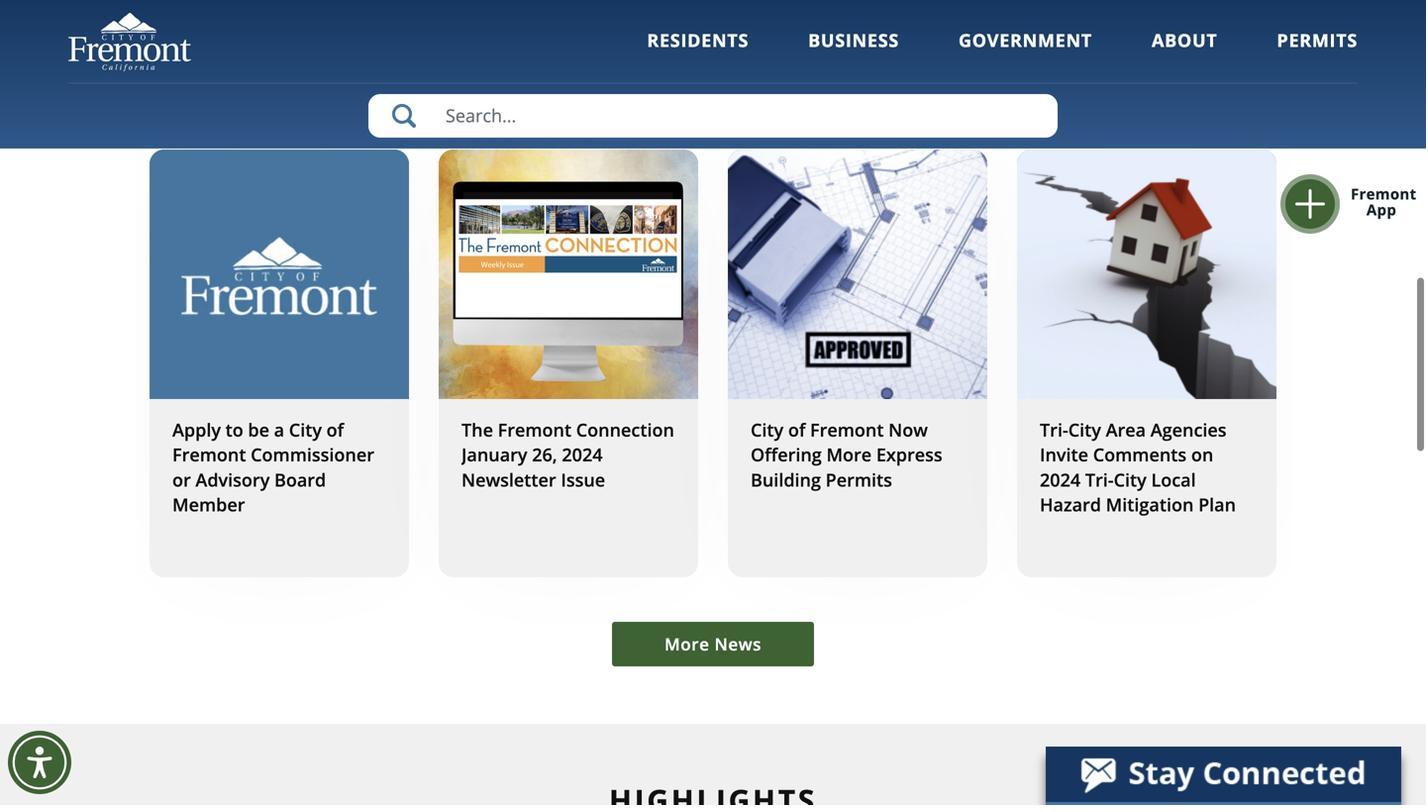 Task type: vqa. For each thing, say whether or not it's contained in the screenshot.
Now
yes



Task type: locate. For each thing, give the bounding box(es) containing it.
city up 'offering'
[[751, 418, 784, 442]]

permits inside city of fremont now offering more express building permits
[[826, 468, 892, 492]]

on
[[1192, 443, 1214, 467]]

tri- up invite
[[1040, 418, 1069, 442]]

1 of from the left
[[327, 418, 344, 442]]

city up commissioner
[[289, 418, 322, 442]]

the fremont connection january 26, 2024 newsletter issue link
[[439, 150, 698, 578]]

fremont inside "the fremont connection january 26, 2024 newsletter issue"
[[498, 418, 572, 442]]

tab list
[[68, 0, 1338, 80]]

0 horizontal spatial permits
[[826, 468, 892, 492]]

1 horizontal spatial 2024
[[1040, 468, 1081, 492]]

2024 up issue
[[562, 443, 603, 467]]

tri-city area agencies invite comments on 2024 tri-city local hazard mitigation plan
[[1040, 418, 1236, 517]]

apply
[[172, 418, 221, 442]]

1 vertical spatial 2024
[[1040, 468, 1081, 492]]

tri-city area agencies invite comments on 2024 tri-city local hazard mitigation plan link
[[1017, 150, 1277, 578]]

calendar
[[619, 21, 788, 61]]

0 horizontal spatial news
[[361, 21, 452, 61]]

of inside city of fremont now offering more express building permits
[[788, 418, 806, 442]]

0 horizontal spatial tri-
[[1040, 418, 1069, 442]]

1 horizontal spatial more
[[827, 443, 872, 467]]

mitigation
[[1106, 493, 1194, 517]]

of up commissioner
[[327, 418, 344, 442]]

apply to be a city of fremont commissioner or advisory board member image
[[150, 150, 409, 399]]

0 horizontal spatial more
[[665, 633, 710, 656]]

1 vertical spatial permits
[[826, 468, 892, 492]]

business link
[[808, 28, 899, 79]]

1 vertical spatial more
[[665, 633, 710, 656]]

news
[[361, 21, 452, 61], [715, 633, 762, 656]]

0 horizontal spatial of
[[327, 418, 344, 442]]

of
[[327, 418, 344, 442], [788, 418, 806, 442]]

city
[[289, 418, 322, 442], [751, 418, 784, 442], [1069, 418, 1102, 442], [1114, 468, 1147, 492]]

area
[[1106, 418, 1146, 442]]

1 vertical spatial tri-
[[1086, 468, 1114, 492]]

fremont app link
[[1307, 179, 1427, 229]]

fremont
[[1351, 184, 1417, 204], [498, 418, 572, 442], [810, 418, 884, 442], [172, 443, 246, 467]]

0 vertical spatial 2024
[[562, 443, 603, 467]]

hazard
[[1040, 493, 1102, 517]]

apply to be a city of fremont commissioner or advisory board member
[[172, 418, 374, 517]]

the
[[462, 418, 493, 442]]

residents
[[647, 28, 749, 53]]

Search text field
[[369, 94, 1058, 138]]

local
[[1152, 468, 1196, 492]]

2024
[[562, 443, 603, 467], [1040, 468, 1081, 492]]

2 of from the left
[[788, 418, 806, 442]]

2024 inside tri-city area agencies invite comments on 2024 tri-city local hazard mitigation plan
[[1040, 468, 1081, 492]]

social link
[[852, 21, 1148, 77]]

fremont inside the apply to be a city of fremont commissioner or advisory board member
[[172, 443, 246, 467]]

government link
[[959, 28, 1093, 79]]

plan
[[1199, 493, 1236, 517]]

2024 down invite
[[1040, 468, 1081, 492]]

residents link
[[647, 28, 749, 79]]

1 horizontal spatial of
[[788, 418, 806, 442]]

of up 'offering'
[[788, 418, 806, 442]]

0 vertical spatial more
[[827, 443, 872, 467]]

business
[[808, 28, 899, 53]]

fremont app
[[1351, 184, 1417, 220]]

0 horizontal spatial 2024
[[562, 443, 603, 467]]

tri-
[[1040, 418, 1069, 442], [1086, 468, 1114, 492]]

tab panel 1 tab panel
[[68, 80, 1358, 724]]

january
[[462, 443, 528, 467]]

1 horizontal spatial permits
[[1277, 28, 1358, 53]]

tri- up hazard
[[1086, 468, 1114, 492]]

more
[[827, 443, 872, 467], [665, 633, 710, 656]]

1 vertical spatial news
[[715, 633, 762, 656]]

1 horizontal spatial tri-
[[1086, 468, 1114, 492]]

about link
[[1152, 28, 1218, 79]]

social
[[943, 21, 1056, 61]]

1 horizontal spatial news
[[715, 633, 762, 656]]

permits
[[1277, 28, 1358, 53], [826, 468, 892, 492]]

commissioner
[[251, 443, 374, 467]]

city inside city of fremont now offering more express building permits
[[751, 418, 784, 442]]

0 vertical spatial permits
[[1277, 28, 1358, 53]]



Task type: describe. For each thing, give the bounding box(es) containing it.
city of fremont now offering more express building permits link
[[728, 150, 988, 578]]

more inside city of fremont now offering more express building permits
[[827, 443, 872, 467]]

agencies
[[1151, 418, 1227, 442]]

0 vertical spatial tri-
[[1040, 418, 1069, 442]]

be
[[248, 418, 269, 442]]

the fremont connection january 26, 2024 newsletter issue image
[[439, 150, 698, 399]]

permits link
[[1277, 28, 1358, 79]]

the fremont connection january 26, 2024 newsletter issue
[[462, 418, 675, 492]]

tab list containing news
[[68, 0, 1338, 80]]

newsletter
[[462, 468, 556, 492]]

about
[[1152, 28, 1218, 53]]

news inside tab panel 1 "tab panel"
[[715, 633, 762, 656]]

city up invite
[[1069, 418, 1102, 442]]

offering
[[751, 443, 822, 467]]

fremont inside city of fremont now offering more express building permits
[[810, 418, 884, 442]]

stay connected image
[[1046, 747, 1400, 802]]

comments
[[1093, 443, 1187, 467]]

board
[[274, 468, 326, 492]]

now
[[889, 418, 928, 442]]

member
[[172, 493, 245, 517]]

2024 inside "the fremont connection january 26, 2024 newsletter issue"
[[562, 443, 603, 467]]

calendar link
[[555, 21, 852, 77]]

city down 'comments' in the bottom of the page
[[1114, 468, 1147, 492]]

more news
[[665, 633, 762, 656]]

of inside the apply to be a city of fremont commissioner or advisory board member
[[327, 418, 344, 442]]

app
[[1367, 200, 1397, 220]]

building
[[751, 468, 821, 492]]

0 vertical spatial news
[[361, 21, 452, 61]]

government
[[959, 28, 1093, 53]]

issue
[[561, 468, 605, 492]]

city of fremont now offering more express building permits image
[[728, 150, 988, 399]]

a
[[274, 418, 284, 442]]

apply to be a city of fremont commissioner or advisory board member link
[[150, 150, 409, 578]]

city of fremont now offering more express building permits
[[751, 418, 943, 492]]

invite
[[1040, 443, 1089, 467]]

26,
[[532, 443, 557, 467]]

news link
[[259, 21, 555, 77]]

or
[[172, 468, 191, 492]]

connection
[[576, 418, 675, 442]]

express
[[877, 443, 943, 467]]

to
[[225, 418, 243, 442]]

more news link
[[612, 622, 814, 667]]

advisory
[[196, 468, 270, 492]]

tri-city area agencies invite comments on 2024 tri-city local hazard mitigation plan image
[[1017, 150, 1277, 399]]

city inside the apply to be a city of fremont commissioner or advisory board member
[[289, 418, 322, 442]]



